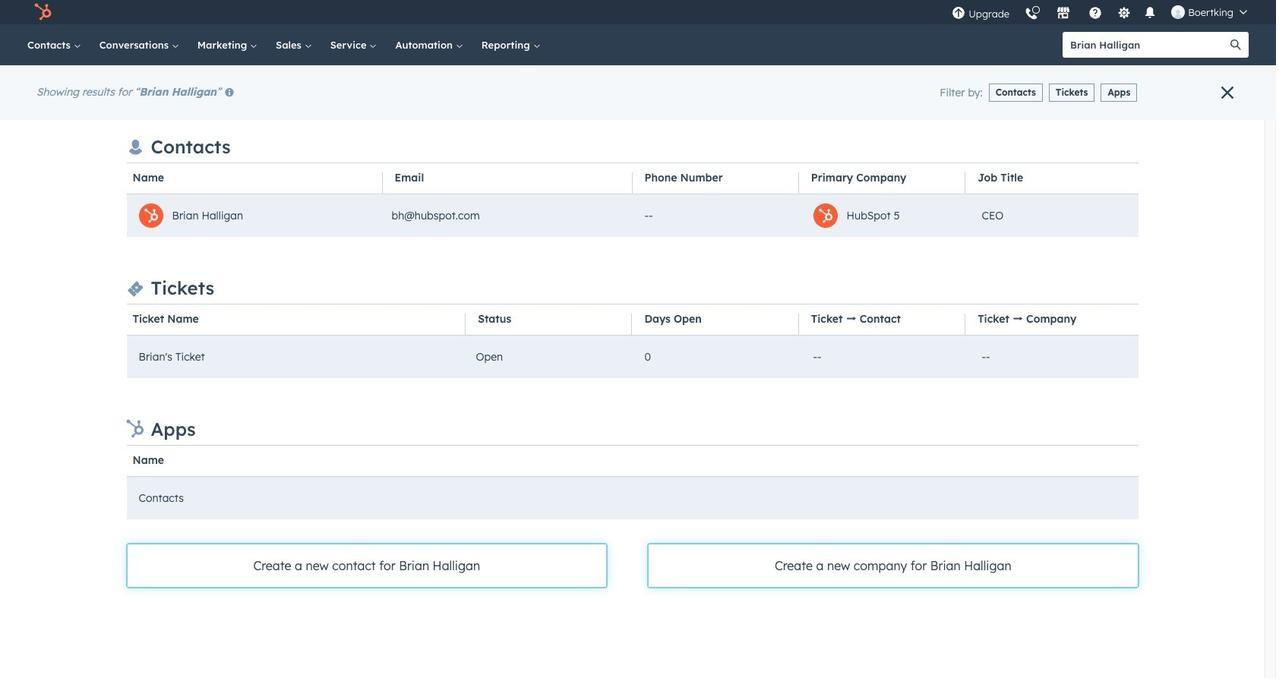 Task type: locate. For each thing, give the bounding box(es) containing it.
bob king image
[[1172, 5, 1186, 19]]

[object object] complete progress bar
[[890, 327, 926, 332]]

menu
[[945, 0, 1259, 24]]

progress bar
[[413, 117, 541, 132]]



Task type: vqa. For each thing, say whether or not it's contained in the screenshot.
progress bar
yes



Task type: describe. For each thing, give the bounding box(es) containing it.
user guides element
[[233, 65, 388, 230]]

link opens in a new window image
[[369, 581, 379, 600]]

marketplaces image
[[1057, 7, 1071, 21]]

link opens in a new window image
[[369, 585, 379, 596]]

Search HubSpot search field
[[1063, 32, 1224, 58]]



